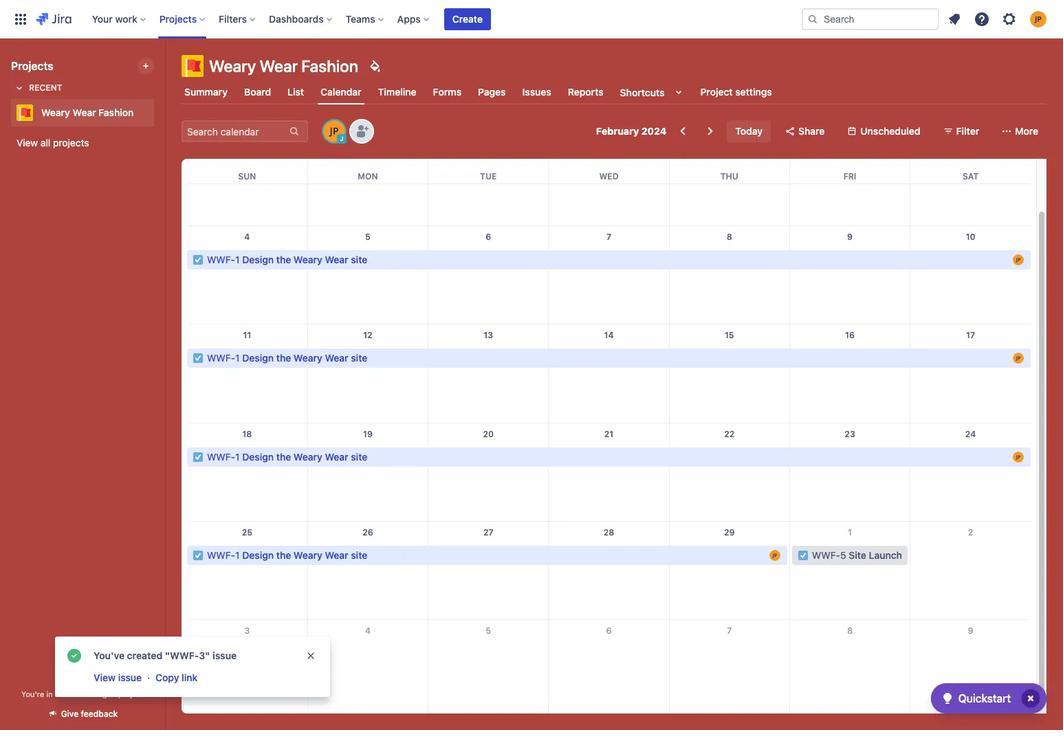 Task type: describe. For each thing, give the bounding box(es) containing it.
a
[[55, 690, 59, 699]]

1 for 18
[[235, 451, 240, 463]]

site for 26
[[351, 550, 368, 562]]

wwf- for 26
[[207, 550, 235, 562]]

create project image
[[140, 61, 151, 72]]

in
[[46, 690, 53, 699]]

0 vertical spatial fashion
[[302, 56, 359, 76]]

site
[[849, 550, 867, 562]]

1 vertical spatial 6 link
[[598, 621, 620, 643]]

more
[[1016, 125, 1039, 137]]

mon
[[358, 171, 378, 182]]

success image
[[66, 648, 83, 665]]

1 horizontal spatial 9 link
[[960, 621, 982, 643]]

you're in a team-managed project
[[21, 690, 144, 699]]

filters button
[[215, 8, 261, 30]]

design for 25
[[242, 550, 274, 562]]

managed
[[83, 690, 116, 699]]

dismiss quickstart image
[[1021, 688, 1043, 710]]

4 for 4 'link' to the top
[[245, 232, 250, 242]]

14
[[605, 330, 614, 341]]

12
[[363, 330, 373, 341]]

pages
[[478, 86, 506, 98]]

2024
[[642, 125, 667, 137]]

the for 18
[[276, 451, 291, 463]]

8 for right 8 link
[[848, 626, 853, 637]]

3
[[245, 626, 250, 637]]

you've created "wwf-3" issue
[[94, 650, 237, 662]]

21
[[605, 429, 614, 439]]

1 site from the top
[[351, 155, 368, 167]]

design for 4
[[242, 254, 274, 266]]

22
[[725, 429, 735, 439]]

copy
[[156, 672, 179, 684]]

apps
[[398, 13, 421, 24]]

view issue link
[[92, 670, 143, 687]]

0 horizontal spatial issue
[[118, 672, 142, 684]]

site for 12
[[351, 353, 368, 364]]

13 link
[[478, 325, 500, 347]]

7 for the left 7 "link"
[[607, 232, 612, 242]]

issues
[[523, 86, 552, 98]]

your work button
[[88, 8, 151, 30]]

share
[[799, 125, 825, 137]]

4 row from the top
[[187, 325, 1032, 423]]

thu
[[721, 171, 739, 182]]

the for 11
[[276, 353, 291, 364]]

Search field
[[802, 8, 940, 30]]

24 link
[[960, 424, 982, 446]]

tue link
[[478, 159, 500, 184]]

february
[[597, 125, 640, 137]]

wwf- for 19
[[207, 451, 235, 463]]

all
[[41, 137, 50, 149]]

give feedback button
[[39, 703, 126, 726]]

you're
[[21, 690, 44, 699]]

more button
[[994, 120, 1047, 142]]

tue
[[480, 171, 497, 182]]

search image
[[808, 13, 819, 24]]

1 vertical spatial projects
[[11, 60, 53, 72]]

23
[[845, 429, 856, 439]]

1 horizontal spatial issue
[[213, 650, 237, 662]]

1 horizontal spatial 5 link
[[478, 621, 500, 643]]

10
[[967, 232, 976, 242]]

13
[[484, 330, 494, 341]]

collapse recent projects image
[[11, 80, 28, 96]]

22 link
[[719, 424, 741, 446]]

3 link
[[236, 621, 258, 643]]

quickstart
[[959, 693, 1012, 705]]

settings image
[[1002, 11, 1019, 27]]

weary wear fashion link
[[11, 99, 149, 127]]

1 for 25
[[235, 550, 240, 562]]

check image
[[940, 691, 956, 707]]

teams
[[346, 13, 376, 24]]

reports link
[[566, 80, 607, 105]]

0 horizontal spatial 8 link
[[719, 226, 741, 248]]

give feedback
[[61, 710, 118, 720]]

8 for the left 8 link
[[727, 232, 733, 242]]

list link
[[285, 80, 307, 105]]

created
[[127, 650, 163, 662]]

6 for bottom 6 "link"
[[607, 626, 612, 637]]

wed
[[600, 171, 619, 182]]

filter
[[957, 125, 980, 137]]

projects
[[53, 137, 89, 149]]

5 for right 5 link
[[486, 626, 491, 637]]

20
[[483, 429, 494, 439]]

projects inside dropdown button
[[159, 13, 197, 24]]

today button
[[728, 120, 771, 142]]

team-
[[61, 690, 83, 699]]

1 row from the top
[[187, 127, 1032, 226]]

5 for top 5 link
[[365, 232, 371, 242]]

2
[[969, 528, 974, 538]]

9 for the topmost "9" link
[[848, 232, 853, 242]]

tab list containing calendar
[[173, 80, 1056, 105]]

23 link
[[840, 424, 862, 446]]

appswitcher icon image
[[12, 11, 29, 27]]

banner containing your work
[[0, 0, 1064, 39]]

1 vertical spatial 5
[[841, 550, 847, 562]]

forms link
[[431, 80, 465, 105]]

shortcuts button
[[618, 80, 690, 105]]

shortcuts
[[621, 86, 665, 98]]

sat
[[963, 171, 980, 182]]

"wwf-
[[165, 650, 199, 662]]

add to starred image
[[150, 105, 167, 121]]

19
[[363, 429, 373, 439]]

view all projects
[[17, 137, 89, 149]]

1 for 4
[[235, 254, 240, 266]]

2 link
[[960, 522, 982, 544]]

wwf- for 12
[[207, 353, 235, 364]]

filter button
[[935, 120, 988, 142]]

1 horizontal spatial 8 link
[[840, 621, 862, 643]]

28
[[604, 528, 615, 538]]

unscheduled
[[861, 125, 921, 137]]

previous month image
[[675, 123, 692, 140]]

6 row from the top
[[187, 522, 1032, 621]]

view for view all projects
[[17, 137, 38, 149]]

wwf-1 design the weary wear site for 4
[[207, 254, 368, 266]]

0 vertical spatial 9 link
[[840, 226, 862, 248]]

29 link
[[719, 522, 741, 544]]

the for 4
[[276, 254, 291, 266]]

1 wwf-1 design the weary wear site from the top
[[207, 155, 368, 167]]

1 vertical spatial 7 link
[[719, 621, 741, 643]]

issues link
[[520, 80, 555, 105]]

wwf-5 site launch
[[813, 550, 903, 562]]

view all projects link
[[11, 131, 154, 156]]

design for 11
[[242, 353, 274, 364]]

notifications image
[[947, 11, 963, 27]]

dismiss image
[[306, 651, 317, 662]]

calendar
[[321, 86, 362, 98]]



Task type: locate. For each thing, give the bounding box(es) containing it.
0 vertical spatial projects
[[159, 13, 197, 24]]

1 vertical spatial 7
[[728, 626, 732, 637]]

1 horizontal spatial 4 link
[[357, 621, 379, 643]]

0 horizontal spatial 5 link
[[357, 226, 379, 248]]

14 link
[[598, 325, 620, 347]]

2 horizontal spatial 5
[[841, 550, 847, 562]]

view up managed
[[94, 672, 116, 684]]

21 link
[[598, 424, 620, 446]]

2 row from the top
[[187, 159, 1032, 184]]

board link
[[242, 80, 274, 105]]

7 link
[[598, 226, 620, 248], [719, 621, 741, 643]]

1 horizontal spatial 5
[[486, 626, 491, 637]]

1 horizontal spatial view
[[94, 672, 116, 684]]

0 horizontal spatial 6
[[486, 232, 492, 242]]

1 vertical spatial fashion
[[99, 107, 134, 118]]

1 design from the top
[[242, 155, 274, 167]]

teams button
[[342, 8, 389, 30]]

next month image
[[703, 123, 719, 140]]

grid
[[187, 102, 1032, 719]]

0 vertical spatial 6
[[486, 232, 492, 242]]

0 horizontal spatial 5
[[365, 232, 371, 242]]

projects button
[[155, 8, 211, 30]]

4 the from the top
[[276, 451, 291, 463]]

grid containing wwf-1
[[187, 102, 1032, 719]]

create
[[453, 13, 483, 24]]

dashboards button
[[265, 8, 338, 30]]

0 vertical spatial 4
[[245, 232, 250, 242]]

your work
[[92, 13, 137, 24]]

fri
[[844, 171, 857, 182]]

copy link button
[[154, 670, 199, 687]]

7 for bottom 7 "link"
[[728, 626, 732, 637]]

design for 18
[[242, 451, 274, 463]]

2 design from the top
[[242, 254, 274, 266]]

0 vertical spatial 7 link
[[598, 226, 620, 248]]

0 horizontal spatial 9
[[848, 232, 853, 242]]

board
[[244, 86, 271, 98]]

create button
[[444, 8, 491, 30]]

5 the from the top
[[276, 550, 291, 562]]

your
[[92, 13, 113, 24]]

2 vertical spatial 5
[[486, 626, 491, 637]]

settings
[[736, 86, 773, 98]]

1 vertical spatial issue
[[118, 672, 142, 684]]

0 vertical spatial 8 link
[[719, 226, 741, 248]]

18 link
[[236, 424, 258, 446]]

weary wear fashion up list
[[209, 56, 359, 76]]

7
[[607, 232, 612, 242], [728, 626, 732, 637]]

1 vertical spatial 6
[[607, 626, 612, 637]]

3 design from the top
[[242, 353, 274, 364]]

fri link
[[841, 159, 860, 184]]

view for view issue
[[94, 672, 116, 684]]

1 for 11
[[235, 353, 240, 364]]

summary link
[[182, 80, 231, 105]]

projects right work
[[159, 13, 197, 24]]

3 row from the top
[[187, 226, 1032, 325]]

tab list
[[173, 80, 1056, 105]]

add people image
[[354, 123, 370, 140]]

issue right 3"
[[213, 650, 237, 662]]

5 row from the top
[[187, 423, 1032, 522]]

1 vertical spatial view
[[94, 672, 116, 684]]

1 horizontal spatial weary wear fashion
[[209, 56, 359, 76]]

filters
[[219, 13, 247, 24]]

1 vertical spatial weary wear fashion
[[41, 107, 134, 118]]

27 link
[[478, 522, 500, 544]]

jira image
[[36, 11, 71, 27], [36, 11, 71, 27]]

recent
[[29, 83, 62, 93]]

11
[[243, 330, 251, 341]]

1 horizontal spatial 8
[[848, 626, 853, 637]]

0 horizontal spatial weary wear fashion
[[41, 107, 134, 118]]

1 horizontal spatial fashion
[[302, 56, 359, 76]]

15 link
[[719, 325, 741, 347]]

wed link
[[597, 159, 622, 184]]

fashion inside weary wear fashion link
[[99, 107, 134, 118]]

0 vertical spatial 4 link
[[236, 226, 258, 248]]

0 horizontal spatial 8
[[727, 232, 733, 242]]

james peterson image
[[323, 120, 345, 142]]

help image
[[975, 11, 991, 27]]

0 vertical spatial 6 link
[[478, 226, 500, 248]]

wwf-1 design the weary wear site for 11
[[207, 353, 368, 364]]

wwf-1 design the weary wear site for 18
[[207, 451, 368, 463]]

weary wear fashion
[[209, 56, 359, 76], [41, 107, 134, 118]]

0 horizontal spatial view
[[17, 137, 38, 149]]

sidebar navigation image
[[150, 55, 180, 83]]

1 vertical spatial 9 link
[[960, 621, 982, 643]]

1 horizontal spatial projects
[[159, 13, 197, 24]]

wwf- for 5
[[207, 254, 235, 266]]

project settings link
[[698, 80, 775, 105]]

link
[[182, 672, 198, 684]]

0 vertical spatial weary wear fashion
[[209, 56, 359, 76]]

quickstart button
[[932, 684, 1047, 714]]

4 link
[[236, 226, 258, 248], [357, 621, 379, 643]]

work
[[115, 13, 137, 24]]

4 wwf-1 design the weary wear site from the top
[[207, 451, 368, 463]]

0 horizontal spatial 6 link
[[478, 226, 500, 248]]

1 vertical spatial 5 link
[[478, 621, 500, 643]]

row
[[187, 127, 1032, 226], [187, 159, 1032, 184], [187, 226, 1032, 325], [187, 325, 1032, 423], [187, 423, 1032, 522], [187, 522, 1032, 621], [187, 621, 1032, 719]]

4 site from the top
[[351, 451, 368, 463]]

3 site from the top
[[351, 353, 368, 364]]

timeline link
[[376, 80, 420, 105]]

0 vertical spatial 5
[[365, 232, 371, 242]]

9
[[848, 232, 853, 242], [969, 626, 974, 637]]

share button
[[777, 120, 834, 142]]

wwf-1 design the weary wear site for 25
[[207, 550, 368, 562]]

your profile and settings image
[[1031, 11, 1047, 27]]

forms
[[433, 86, 462, 98]]

4 design from the top
[[242, 451, 274, 463]]

0 horizontal spatial 4
[[245, 232, 250, 242]]

feedback
[[81, 710, 118, 720]]

wwf-1 design the weary wear site
[[207, 155, 368, 167], [207, 254, 368, 266], [207, 353, 368, 364], [207, 451, 368, 463], [207, 550, 368, 562]]

1 horizontal spatial 7 link
[[719, 621, 741, 643]]

25
[[242, 528, 253, 538]]

5 wwf-1 design the weary wear site from the top
[[207, 550, 368, 562]]

set background color image
[[367, 58, 383, 74]]

6
[[486, 232, 492, 242], [607, 626, 612, 637]]

1 the from the top
[[276, 155, 291, 167]]

1 vertical spatial 8
[[848, 626, 853, 637]]

17 link
[[960, 325, 982, 347]]

15
[[725, 330, 735, 341]]

1 horizontal spatial 7
[[728, 626, 732, 637]]

6 for 6 "link" to the top
[[486, 232, 492, 242]]

3 wwf-1 design the weary wear site from the top
[[207, 353, 368, 364]]

wwf-
[[207, 155, 235, 167], [207, 254, 235, 266], [207, 353, 235, 364], [207, 451, 235, 463], [207, 550, 235, 562], [813, 550, 841, 562]]

0 vertical spatial view
[[17, 137, 38, 149]]

29
[[725, 528, 735, 538]]

4
[[245, 232, 250, 242], [365, 626, 371, 637]]

2 wwf-1 design the weary wear site from the top
[[207, 254, 368, 266]]

february 2024
[[597, 125, 667, 137]]

25 link
[[236, 522, 258, 544]]

row containing sun
[[187, 159, 1032, 184]]

24
[[966, 429, 977, 439]]

1 horizontal spatial 9
[[969, 626, 974, 637]]

5 site from the top
[[351, 550, 368, 562]]

1 vertical spatial 4 link
[[357, 621, 379, 643]]

3"
[[199, 650, 210, 662]]

today
[[736, 125, 763, 137]]

site
[[351, 155, 368, 167], [351, 254, 368, 266], [351, 353, 368, 364], [351, 451, 368, 463], [351, 550, 368, 562]]

the for 25
[[276, 550, 291, 562]]

weary inside weary wear fashion link
[[41, 107, 70, 118]]

projects up recent
[[11, 60, 53, 72]]

weary wear fashion up view all projects link
[[41, 107, 134, 118]]

timeline
[[378, 86, 417, 98]]

0 vertical spatial 8
[[727, 232, 733, 242]]

apps button
[[393, 8, 435, 30]]

3 the from the top
[[276, 353, 291, 364]]

9 for the rightmost "9" link
[[969, 626, 974, 637]]

19 link
[[357, 424, 379, 446]]

4 for 4 'link' to the right
[[365, 626, 371, 637]]

summary
[[184, 86, 228, 98]]

Search calendar text field
[[183, 122, 288, 141]]

1 vertical spatial 8 link
[[840, 621, 862, 643]]

16
[[846, 330, 855, 341]]

0 vertical spatial issue
[[213, 650, 237, 662]]

8 link
[[719, 226, 741, 248], [840, 621, 862, 643]]

9 link down fri
[[840, 226, 862, 248]]

2 the from the top
[[276, 254, 291, 266]]

row containing 3
[[187, 621, 1032, 719]]

unscheduled image
[[847, 126, 858, 137]]

1 horizontal spatial 6
[[607, 626, 612, 637]]

reports
[[568, 86, 604, 98]]

1 horizontal spatial 4
[[365, 626, 371, 637]]

fashion up calendar at the top left of the page
[[302, 56, 359, 76]]

18
[[243, 429, 252, 439]]

20 link
[[478, 424, 500, 446]]

sun link
[[236, 159, 259, 184]]

view left 'all'
[[17, 137, 38, 149]]

0 vertical spatial 9
[[848, 232, 853, 242]]

project
[[701, 86, 733, 98]]

0 horizontal spatial 4 link
[[236, 226, 258, 248]]

0 vertical spatial 5 link
[[357, 226, 379, 248]]

issue up project
[[118, 672, 142, 684]]

thu link
[[718, 159, 742, 184]]

26
[[363, 528, 373, 538]]

1 vertical spatial 4
[[365, 626, 371, 637]]

11 link
[[236, 325, 258, 347]]

mon link
[[355, 159, 381, 184]]

view issue
[[94, 672, 142, 684]]

0 horizontal spatial fashion
[[99, 107, 134, 118]]

design
[[242, 155, 274, 167], [242, 254, 274, 266], [242, 353, 274, 364], [242, 451, 274, 463], [242, 550, 274, 562]]

project
[[118, 690, 144, 699]]

site for 5
[[351, 254, 368, 266]]

list
[[288, 86, 304, 98]]

1 horizontal spatial 6 link
[[598, 621, 620, 643]]

sun
[[238, 171, 256, 182]]

7 row from the top
[[187, 621, 1032, 719]]

0 horizontal spatial 7 link
[[598, 226, 620, 248]]

16 link
[[840, 325, 862, 347]]

primary element
[[8, 0, 802, 38]]

2 site from the top
[[351, 254, 368, 266]]

banner
[[0, 0, 1064, 39]]

0 vertical spatial 7
[[607, 232, 612, 242]]

pages link
[[476, 80, 509, 105]]

projects
[[159, 13, 197, 24], [11, 60, 53, 72]]

site for 19
[[351, 451, 368, 463]]

fashion left the add to starred image
[[99, 107, 134, 118]]

view
[[17, 137, 38, 149], [94, 672, 116, 684]]

dashboards
[[269, 13, 324, 24]]

0 horizontal spatial 9 link
[[840, 226, 862, 248]]

1 vertical spatial 9
[[969, 626, 974, 637]]

0 horizontal spatial projects
[[11, 60, 53, 72]]

0 horizontal spatial 7
[[607, 232, 612, 242]]

9 link up the quickstart
[[960, 621, 982, 643]]

5 design from the top
[[242, 550, 274, 562]]



Task type: vqa. For each thing, say whether or not it's contained in the screenshot.


